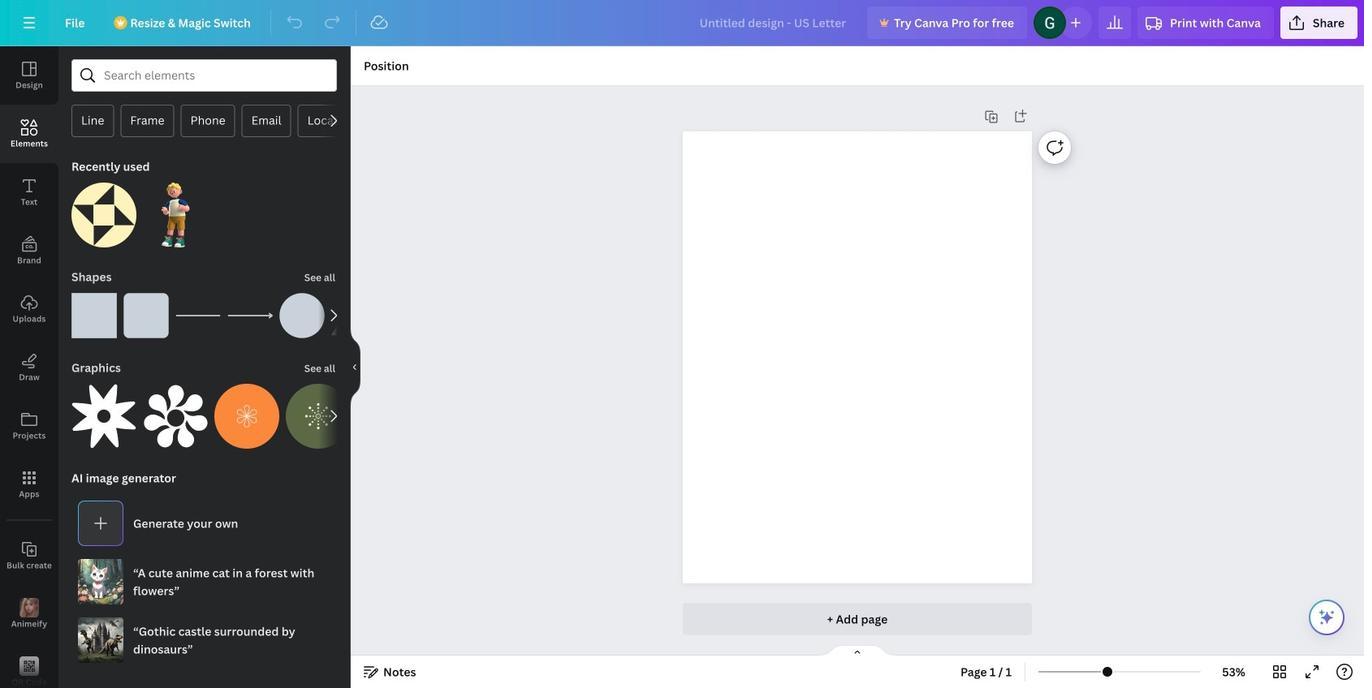 Task type: describe. For each thing, give the bounding box(es) containing it.
1 modern minimal sticker image from the left
[[214, 384, 279, 449]]

canva assistant image
[[1318, 609, 1337, 628]]

2 modern minimal sticker image from the left
[[286, 384, 351, 449]]

3d teacher and student pre school boy speaking image
[[143, 183, 208, 248]]

rounded square image
[[123, 293, 169, 339]]

Search elements search field
[[104, 60, 305, 91]]

Design title text field
[[687, 6, 861, 39]]

1 add this line to the canvas image from the left
[[175, 293, 221, 339]]

show pages image
[[819, 645, 897, 658]]



Task type: vqa. For each thing, say whether or not it's contained in the screenshot.
'Rename, move, share, and delete folders'
no



Task type: locate. For each thing, give the bounding box(es) containing it.
1 horizontal spatial modern minimal sticker image
[[286, 384, 351, 449]]

modern minimal sticker image
[[214, 384, 279, 449], [286, 384, 351, 449]]

1 horizontal spatial add this line to the canvas image
[[227, 293, 273, 339]]

add this line to the canvas image
[[175, 293, 221, 339], [227, 293, 273, 339]]

group
[[71, 173, 136, 248], [143, 173, 208, 248], [71, 284, 117, 339], [123, 284, 169, 339], [279, 284, 325, 339], [71, 375, 136, 449], [143, 375, 208, 449], [214, 375, 279, 449], [286, 384, 351, 449]]

side panel tab list
[[0, 46, 58, 689]]

minimal sleek utilitarian pinwheel image
[[71, 183, 136, 248]]

main menu bar
[[0, 0, 1365, 46]]

hide image
[[350, 329, 361, 407]]

white circle shape image
[[279, 293, 325, 339]]

0 horizontal spatial modern minimal sticker image
[[214, 384, 279, 449]]

2 add this line to the canvas image from the left
[[227, 293, 273, 339]]

Zoom button
[[1208, 660, 1261, 686]]

square image
[[71, 293, 117, 339]]

triangle up image
[[331, 293, 377, 339]]

0 horizontal spatial add this line to the canvas image
[[175, 293, 221, 339]]

add this line to the canvas image right rounded square image
[[175, 293, 221, 339]]

add this line to the canvas image left white circle shape image
[[227, 293, 273, 339]]



